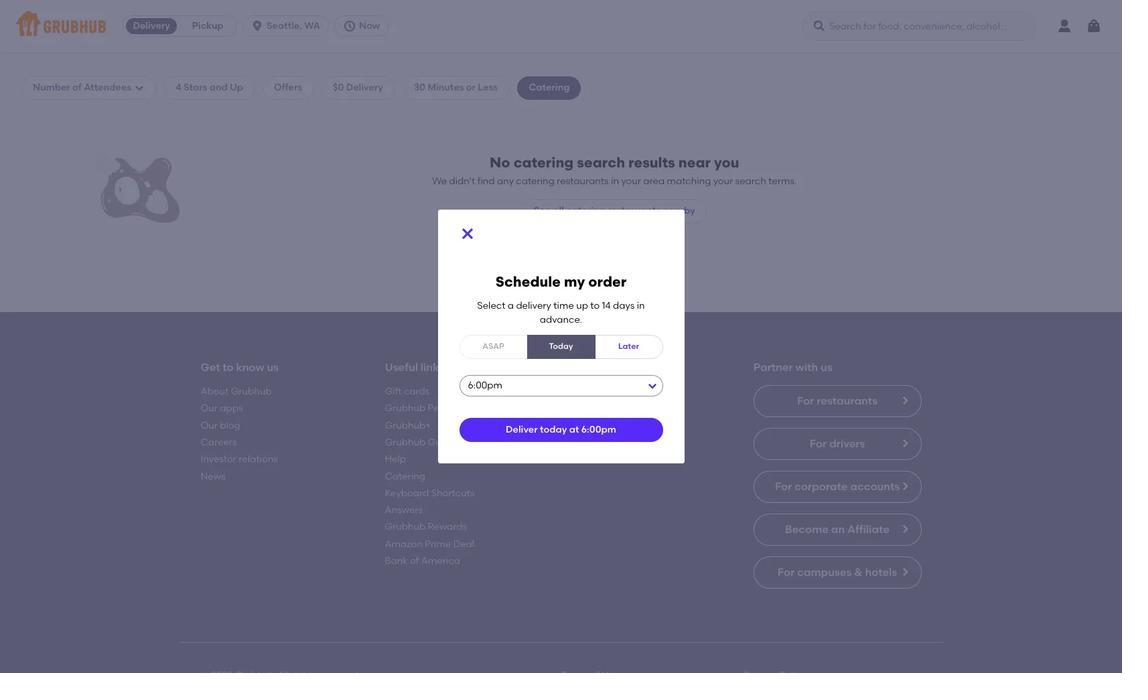 Task type: describe. For each thing, give the bounding box(es) containing it.
investor
[[201, 454, 237, 465]]

an
[[832, 524, 846, 536]]

looking
[[585, 275, 618, 286]]

accounts
[[851, 481, 900, 493]]

rewards
[[428, 522, 467, 533]]

partner with us
[[754, 361, 833, 374]]

in inside select a delivery time up to 14 days in advance.
[[637, 301, 645, 312]]

you're
[[555, 275, 583, 286]]

1 your from the left
[[622, 175, 642, 187]]

later
[[619, 342, 640, 351]]

my
[[565, 274, 585, 291]]

asap
[[483, 342, 505, 351]]

for for for corporate accounts
[[776, 481, 793, 493]]

results
[[629, 154, 676, 171]]

time
[[554, 301, 574, 312]]

grubhub perks link
[[385, 403, 452, 415]]

seattle, wa button
[[242, 15, 335, 37]]

delivery inside button
[[133, 20, 170, 32]]

restaurant
[[564, 294, 611, 305]]

answers link
[[385, 505, 423, 516]]

prime
[[425, 539, 451, 550]]

about grubhub our apps our blog careers investor relations news
[[201, 386, 278, 482]]

grubhub guarantee link
[[385, 437, 478, 449]]

see
[[534, 205, 551, 216]]

shortcuts
[[431, 488, 475, 499]]

grubhub down grubhub+ link
[[385, 437, 426, 449]]

connect with us
[[570, 361, 655, 374]]

find
[[478, 175, 495, 187]]

partner
[[754, 361, 794, 374]]

restaurants inside button
[[608, 205, 661, 216]]

select
[[478, 301, 506, 312]]

amazon
[[385, 539, 423, 550]]

news link
[[201, 471, 226, 482]]

seattle, wa
[[267, 20, 320, 32]]

our blog link
[[201, 420, 240, 432]]

for drivers
[[810, 438, 866, 451]]

to inside no catering search results near you main content
[[223, 361, 234, 374]]

area
[[644, 175, 665, 187]]

campuses
[[798, 567, 852, 579]]

catering right "all"
[[567, 205, 606, 216]]

a for select
[[508, 301, 514, 312]]

drivers
[[830, 438, 866, 451]]

you
[[715, 154, 740, 171]]

get
[[201, 361, 220, 374]]

1 horizontal spatial search
[[736, 175, 767, 187]]

6:00pm
[[582, 424, 617, 436]]

grubhub rewards link
[[385, 522, 467, 533]]

1 our from the top
[[201, 403, 218, 415]]

4
[[176, 82, 181, 93]]

for drivers link
[[754, 428, 922, 461]]

links
[[421, 361, 444, 374]]

svg image inside 'seattle, wa' "button"
[[251, 19, 264, 33]]

bank of america link
[[385, 556, 461, 567]]

nearby
[[663, 205, 696, 216]]

become an affiliate link
[[754, 514, 922, 546]]

know
[[236, 361, 265, 374]]

relations
[[239, 454, 278, 465]]

with for connect
[[618, 361, 640, 374]]

0 vertical spatial catering
[[529, 82, 570, 93]]

facebook link
[[570, 386, 615, 398]]

for for for campuses & hotels
[[778, 567, 795, 579]]

become
[[786, 524, 829, 536]]

see
[[512, 275, 528, 286]]

minutes
[[428, 82, 464, 93]]

0 vertical spatial search
[[577, 154, 626, 171]]

a for suggest
[[493, 294, 500, 305]]

facebook twitter instagram youtube
[[570, 386, 616, 449]]

grubhub down gift cards link
[[385, 403, 426, 415]]

grubhub down the answers link
[[385, 522, 426, 533]]

see all catering restaurants nearby
[[534, 205, 696, 216]]

schedule
[[496, 274, 561, 291]]

youtube
[[570, 437, 608, 449]]

apps
[[220, 403, 243, 415]]

delivery inside no catering search results near you main content
[[346, 82, 383, 93]]

cards
[[404, 386, 430, 398]]

new
[[502, 294, 521, 305]]

stars
[[184, 82, 207, 93]]

useful
[[385, 361, 418, 374]]

14
[[602, 301, 611, 312]]

delivery button
[[123, 15, 180, 37]]

and
[[210, 82, 228, 93]]

$0 delivery
[[333, 82, 383, 93]]

all
[[553, 205, 565, 216]]

our apps link
[[201, 403, 243, 415]]

affiliate
[[848, 524, 890, 536]]

don't see what you're looking for?
[[486, 275, 637, 286]]

in inside "no catering search results near you we didn't find any catering restaurants in your area matching your search terms."
[[611, 175, 620, 187]]

later button
[[595, 335, 663, 359]]

advance.
[[540, 314, 583, 326]]

catering right any
[[516, 175, 555, 187]]



Task type: vqa. For each thing, say whether or not it's contained in the screenshot.
spicy tuna roll
no



Task type: locate. For each thing, give the bounding box(es) containing it.
less
[[478, 82, 498, 93]]

for campuses & hotels link
[[754, 557, 922, 589]]

grubhub+ link
[[385, 420, 431, 432]]

search
[[577, 154, 626, 171], [736, 175, 767, 187]]

us right know
[[267, 361, 279, 374]]

us
[[267, 361, 279, 374], [643, 361, 655, 374], [821, 361, 833, 374]]

keyboard shortcuts link
[[385, 488, 475, 499]]

1 vertical spatial our
[[201, 420, 218, 432]]

now button
[[335, 15, 394, 37]]

hotels
[[866, 567, 898, 579]]

1 horizontal spatial a
[[508, 301, 514, 312]]

search down you
[[736, 175, 767, 187]]

become an affiliate
[[786, 524, 890, 536]]

for?
[[620, 275, 637, 286]]

instagram
[[570, 420, 616, 432]]

now
[[359, 20, 380, 32]]

twitter
[[570, 403, 600, 415]]

2 your from the left
[[714, 175, 734, 187]]

our down about
[[201, 403, 218, 415]]

us for partner with us
[[821, 361, 833, 374]]

with right the partner
[[796, 361, 819, 374]]

guarantee
[[428, 437, 478, 449]]

us up for restaurants
[[821, 361, 833, 374]]

for for for restaurants
[[798, 395, 815, 408]]

matching
[[667, 175, 712, 187]]

delivery
[[133, 20, 170, 32], [346, 82, 383, 93]]

2 with from the left
[[796, 361, 819, 374]]

for
[[798, 395, 815, 408], [810, 438, 827, 451], [776, 481, 793, 493], [778, 567, 795, 579]]

0 horizontal spatial svg image
[[251, 19, 264, 33]]

1 vertical spatial svg image
[[460, 226, 476, 242]]

your left area at top right
[[622, 175, 642, 187]]

deal
[[454, 539, 475, 550]]

catering up keyboard
[[385, 471, 426, 482]]

30
[[414, 82, 426, 93]]

0 horizontal spatial us
[[267, 361, 279, 374]]

1 horizontal spatial of
[[410, 556, 419, 567]]

grubhub down know
[[231, 386, 272, 398]]

careers link
[[201, 437, 237, 449]]

restaurants inside "no catering search results near you we didn't find any catering restaurants in your area matching your search terms."
[[557, 175, 609, 187]]

&
[[855, 567, 863, 579]]

to left 14
[[591, 301, 600, 312]]

in
[[611, 175, 620, 187], [637, 301, 645, 312]]

1 horizontal spatial catering
[[529, 82, 570, 93]]

1 vertical spatial to
[[223, 361, 234, 374]]

catering inside gift cards grubhub perks grubhub+ grubhub guarantee help catering keyboard shortcuts answers grubhub rewards amazon prime deal bank of america
[[385, 471, 426, 482]]

0 horizontal spatial delivery
[[133, 20, 170, 32]]

1 horizontal spatial us
[[643, 361, 655, 374]]

what
[[530, 275, 553, 286]]

1 vertical spatial catering
[[385, 471, 426, 482]]

svg image inside no catering search results near you main content
[[134, 83, 145, 93]]

for corporate accounts
[[776, 481, 900, 493]]

catering down what
[[523, 294, 561, 305]]

1 horizontal spatial your
[[714, 175, 734, 187]]

bank
[[385, 556, 408, 567]]

number
[[33, 82, 70, 93]]

our
[[201, 403, 218, 415], [201, 420, 218, 432]]

for left drivers
[[810, 438, 827, 451]]

today
[[540, 424, 567, 436]]

2 vertical spatial restaurants
[[817, 395, 878, 408]]

in right days
[[637, 301, 645, 312]]

1 vertical spatial search
[[736, 175, 767, 187]]

for for for drivers
[[810, 438, 827, 451]]

for left campuses
[[778, 567, 795, 579]]

grubhub down for?
[[628, 294, 669, 305]]

0 horizontal spatial a
[[493, 294, 500, 305]]

1 with from the left
[[618, 361, 640, 374]]

svg image inside now button
[[343, 19, 357, 33]]

2 us from the left
[[643, 361, 655, 374]]

wa
[[305, 20, 320, 32]]

investor relations link
[[201, 454, 278, 465]]

svg image left seattle,
[[251, 19, 264, 33]]

1 horizontal spatial with
[[796, 361, 819, 374]]

2 our from the top
[[201, 420, 218, 432]]

1 horizontal spatial svg image
[[460, 226, 476, 242]]

0 vertical spatial svg image
[[251, 19, 264, 33]]

0 vertical spatial in
[[611, 175, 620, 187]]

restaurants
[[557, 175, 609, 187], [608, 205, 661, 216], [817, 395, 878, 408]]

catering up any
[[514, 154, 574, 171]]

0 vertical spatial our
[[201, 403, 218, 415]]

0 horizontal spatial catering
[[385, 471, 426, 482]]

to right get on the left of page
[[223, 361, 234, 374]]

restaurants up drivers
[[817, 395, 878, 408]]

1 vertical spatial in
[[637, 301, 645, 312]]

catering link
[[385, 471, 426, 482]]

grubhub
[[628, 294, 669, 305], [231, 386, 272, 398], [385, 403, 426, 415], [385, 437, 426, 449], [385, 522, 426, 533]]

no catering search results near you we didn't find any catering restaurants in your area matching your search terms.
[[433, 154, 797, 187]]

1 vertical spatial delivery
[[346, 82, 383, 93]]

our up the careers
[[201, 420, 218, 432]]

get to know us
[[201, 361, 279, 374]]

your down you
[[714, 175, 734, 187]]

restaurants down area at top right
[[608, 205, 661, 216]]

0 vertical spatial restaurants
[[557, 175, 609, 187]]

up
[[230, 82, 243, 93]]

1 horizontal spatial delivery
[[346, 82, 383, 93]]

1 us from the left
[[267, 361, 279, 374]]

amazon prime deal link
[[385, 539, 475, 550]]

svg image
[[1087, 18, 1103, 34], [343, 19, 357, 33], [813, 19, 827, 33], [134, 83, 145, 93]]

answers
[[385, 505, 423, 516]]

pickup button
[[180, 15, 236, 37]]

0 vertical spatial to
[[591, 301, 600, 312]]

to inside select a delivery time up to 14 days in advance.
[[591, 301, 600, 312]]

suggest
[[454, 294, 491, 305]]

catering
[[529, 82, 570, 93], [385, 471, 426, 482]]

for down partner with us
[[798, 395, 815, 408]]

your
[[622, 175, 642, 187], [714, 175, 734, 187]]

main navigation navigation
[[0, 0, 1123, 52]]

america
[[422, 556, 461, 567]]

about grubhub link
[[201, 386, 272, 398]]

1 horizontal spatial in
[[637, 301, 645, 312]]

suggest a new catering restaurant for grubhub
[[454, 294, 669, 305]]

of right number
[[73, 82, 82, 93]]

help link
[[385, 454, 406, 465]]

0 vertical spatial delivery
[[133, 20, 170, 32]]

deliver today at 6:00pm button
[[460, 418, 663, 442]]

a inside suggest a new catering restaurant for grubhub button
[[493, 294, 500, 305]]

no catering search results near you main content
[[0, 52, 1123, 674]]

for corporate accounts link
[[754, 471, 922, 504]]

a right select
[[508, 301, 514, 312]]

grubhub inside button
[[628, 294, 669, 305]]

0 horizontal spatial search
[[577, 154, 626, 171]]

gift cards link
[[385, 386, 430, 398]]

youtube link
[[570, 437, 608, 449]]

seattle,
[[267, 20, 302, 32]]

attendees
[[84, 82, 131, 93]]

grubhub inside 'about grubhub our apps our blog careers investor relations news'
[[231, 386, 272, 398]]

useful links
[[385, 361, 444, 374]]

0 horizontal spatial your
[[622, 175, 642, 187]]

a inside select a delivery time up to 14 days in advance.
[[508, 301, 514, 312]]

offers
[[274, 82, 302, 93]]

perks
[[428, 403, 452, 415]]

us for connect with us
[[643, 361, 655, 374]]

keyboard
[[385, 488, 429, 499]]

instagram link
[[570, 420, 616, 432]]

of right bank
[[410, 556, 419, 567]]

at
[[570, 424, 580, 436]]

3 us from the left
[[821, 361, 833, 374]]

catering right 'less'
[[529, 82, 570, 93]]

0 horizontal spatial in
[[611, 175, 620, 187]]

up
[[577, 301, 589, 312]]

in up see all catering restaurants nearby
[[611, 175, 620, 187]]

select a delivery time up to 14 days in advance.
[[478, 301, 645, 326]]

0 vertical spatial of
[[73, 82, 82, 93]]

see all catering restaurants nearby button
[[523, 199, 707, 223]]

delivery left pickup
[[133, 20, 170, 32]]

us down later 'button'
[[643, 361, 655, 374]]

delivery
[[517, 301, 552, 312]]

with for partner
[[796, 361, 819, 374]]

for restaurants
[[798, 395, 878, 408]]

2 horizontal spatial us
[[821, 361, 833, 374]]

don't
[[486, 275, 510, 286]]

today
[[549, 342, 574, 351]]

delivery right "$0"
[[346, 82, 383, 93]]

a left new
[[493, 294, 500, 305]]

number of attendees
[[33, 82, 131, 93]]

a
[[493, 294, 500, 305], [508, 301, 514, 312]]

with down later 'button'
[[618, 361, 640, 374]]

1 vertical spatial of
[[410, 556, 419, 567]]

order
[[589, 274, 627, 291]]

1 vertical spatial restaurants
[[608, 205, 661, 216]]

0 horizontal spatial of
[[73, 82, 82, 93]]

for left corporate
[[776, 481, 793, 493]]

svg image down didn't
[[460, 226, 476, 242]]

svg image
[[251, 19, 264, 33], [460, 226, 476, 242]]

0 horizontal spatial with
[[618, 361, 640, 374]]

about
[[201, 386, 229, 398]]

restaurants up "all"
[[557, 175, 609, 187]]

of inside gift cards grubhub perks grubhub+ grubhub guarantee help catering keyboard shortcuts answers grubhub rewards amazon prime deal bank of america
[[410, 556, 419, 567]]

30 minutes or less
[[414, 82, 498, 93]]

search up see all catering restaurants nearby
[[577, 154, 626, 171]]

1 horizontal spatial to
[[591, 301, 600, 312]]

0 horizontal spatial to
[[223, 361, 234, 374]]



